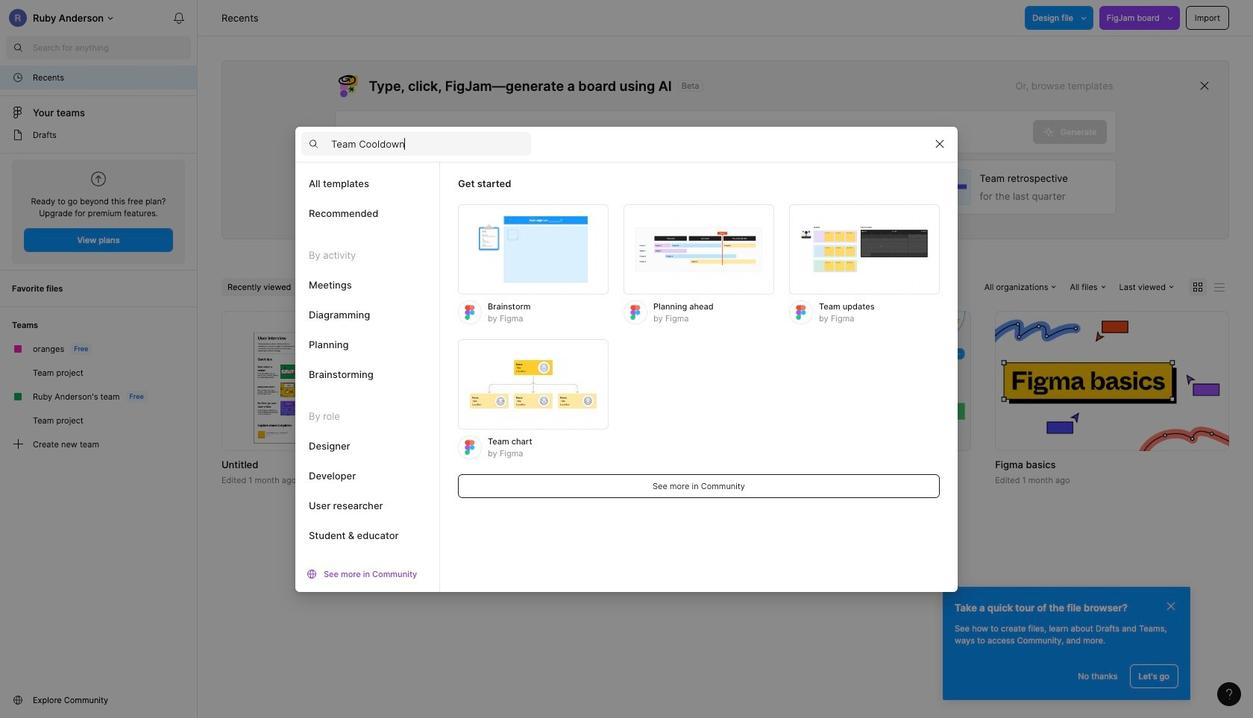 Task type: vqa. For each thing, say whether or not it's contained in the screenshot.
Once UI Design System image
no



Task type: describe. For each thing, give the bounding box(es) containing it.
team updates image
[[789, 214, 940, 284]]

community 16 image
[[12, 695, 24, 706]]

bell 32 image
[[167, 6, 191, 30]]

team chart image
[[458, 348, 609, 421]]

Search templates text field
[[331, 135, 531, 153]]

planning ahead image
[[624, 215, 774, 283]]



Task type: locate. For each thing, give the bounding box(es) containing it.
file thumbnail image
[[479, 311, 714, 452], [737, 311, 971, 452], [995, 311, 1229, 452], [254, 319, 423, 444]]

page 16 image
[[12, 129, 24, 141]]

brainstorm image
[[467, 204, 600, 294]]

Ex: A weekly team meeting, starting with an ice breaker field
[[335, 111, 1033, 153]]

dialog
[[295, 126, 958, 592]]

recent 16 image
[[12, 72, 24, 84]]

Search for anything text field
[[33, 42, 191, 54]]

search 32 image
[[6, 36, 30, 60]]



